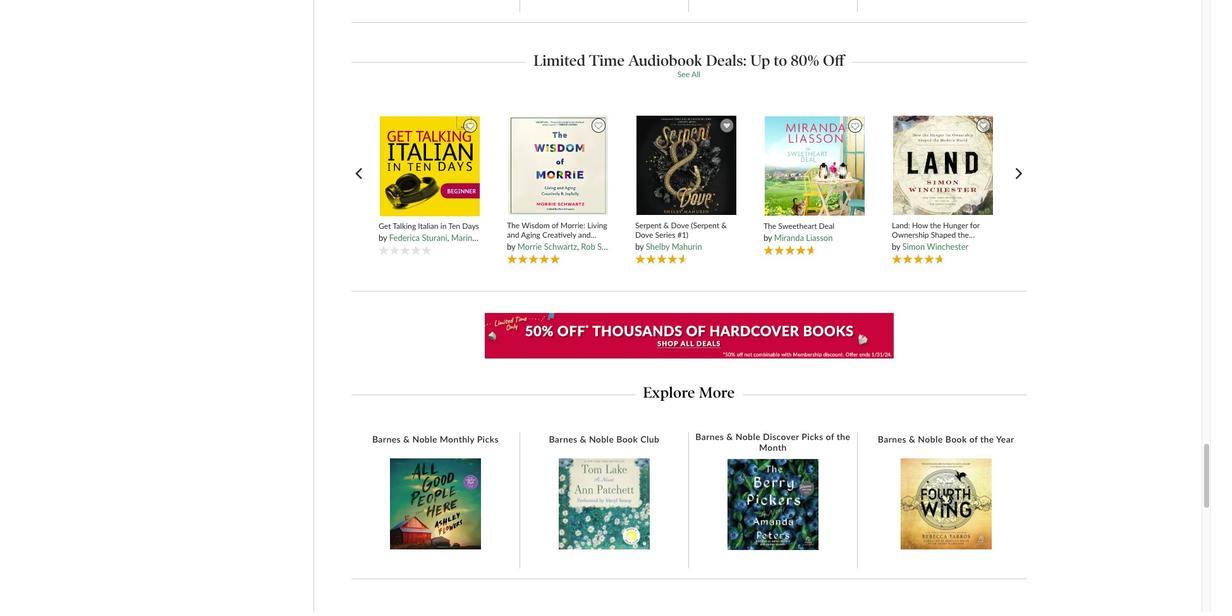 Task type: locate. For each thing, give the bounding box(es) containing it.
land: how the hunger for ownership shaped the modern world image
[[893, 115, 995, 216]]

of inside barnes & noble discover picks of the month
[[826, 432, 835, 442]]

limited
[[534, 51, 586, 70]]

1 horizontal spatial dove
[[672, 221, 690, 230]]

1 book from the left
[[617, 434, 638, 445]]

schwartz right the rob
[[598, 242, 631, 252]]

0 horizontal spatial picks
[[477, 434, 499, 445]]

wisdom
[[522, 221, 550, 230]]

audiobook
[[629, 51, 703, 70]]

sturani
[[422, 233, 448, 243]]

how
[[913, 221, 929, 230]]

by down get at the top
[[379, 233, 387, 243]]

0 horizontal spatial of
[[552, 221, 559, 230]]

barnes & noble book of the year image
[[901, 459, 992, 550]]

barnes inside barnes & noble discover picks of the month
[[696, 432, 725, 442]]

book left club
[[617, 434, 638, 445]]

joyfully
[[507, 240, 533, 250]]

1 the from the left
[[507, 221, 520, 230]]

club
[[641, 434, 660, 445]]

italian
[[418, 221, 439, 231]]

picks
[[802, 432, 824, 442], [477, 434, 499, 445]]

year
[[997, 434, 1015, 445]]

0 horizontal spatial and
[[507, 230, 520, 240]]

1 horizontal spatial schwartz
[[598, 242, 631, 252]]

of left year
[[970, 434, 979, 445]]

2 book from the left
[[946, 434, 968, 445]]

&
[[664, 221, 670, 230], [722, 221, 727, 230], [727, 432, 734, 442], [404, 434, 410, 445], [580, 434, 587, 445], [910, 434, 916, 445]]

get talking italian in ten days image
[[380, 116, 481, 217]]

the
[[507, 221, 520, 230], [764, 221, 777, 231]]

the inside the sweetheart deal by miranda liasson
[[764, 221, 777, 231]]

the up miranda
[[764, 221, 777, 231]]

barnes & noble discover picks of the month
[[696, 432, 851, 453]]

schwartz down creatively
[[544, 242, 578, 252]]

0 horizontal spatial ,
[[448, 233, 449, 243]]

series
[[656, 230, 676, 240]]

& for barnes & noble discover picks of the month
[[727, 432, 734, 442]]

2 the from the left
[[764, 221, 777, 231]]

& for barnes & noble book club
[[580, 434, 587, 445]]

the
[[931, 221, 942, 230], [959, 230, 970, 240], [837, 432, 851, 442], [981, 434, 995, 445]]

, down ten
[[448, 233, 449, 243]]

rob
[[582, 242, 596, 252]]

morrie
[[518, 242, 542, 252]]

the wisdom of morrie: living and aging creatively and joyfully image
[[508, 115, 609, 216]]

miranda
[[775, 233, 805, 243]]

barnes & noble book of the year
[[879, 434, 1015, 445]]

0 horizontal spatial book
[[617, 434, 638, 445]]

1 horizontal spatial book
[[946, 434, 968, 445]]

picks inside barnes & noble discover picks of the month
[[802, 432, 824, 442]]

& for serpent & dove (serpent & dove series #1) by shelby mahurin
[[664, 221, 670, 230]]

serpent & dove (serpent & dove series #1) image
[[636, 115, 738, 216]]

the inside barnes & noble discover picks of the month
[[837, 432, 851, 442]]

& inside barnes & noble discover picks of the month
[[727, 432, 734, 442]]

barnes for barnes & noble monthly picks
[[373, 434, 401, 445]]

by left shelby
[[636, 242, 644, 252]]

up
[[751, 51, 771, 70]]

noble for barnes & noble book club
[[589, 434, 614, 445]]

mahurin
[[672, 242, 703, 252]]

,
[[448, 233, 449, 243], [578, 242, 579, 252]]

book left year
[[946, 434, 968, 445]]

the down the hunger
[[959, 230, 970, 240]]

0 horizontal spatial dove
[[636, 230, 654, 240]]

noble for barnes & noble book of the year
[[919, 434, 944, 445]]

0 horizontal spatial the
[[507, 221, 520, 230]]

for
[[971, 221, 980, 230]]

dove
[[672, 221, 690, 230], [636, 230, 654, 240]]

simon winchester link
[[903, 242, 969, 252]]

federica sturani link
[[389, 233, 448, 243]]

hunger
[[944, 221, 969, 230]]

by simon winchester
[[892, 242, 969, 252]]

explore more
[[643, 384, 735, 401]]

advertisement element
[[352, 313, 1027, 358]]

, left the rob
[[578, 242, 579, 252]]

barnes & noble book club link
[[543, 434, 666, 445]]

the sweetheart deal link
[[764, 221, 867, 231]]

barnes & noble book of the year link
[[872, 434, 1021, 445]]

picks right monthly
[[477, 434, 499, 445]]

of right the discover
[[826, 432, 835, 442]]

2 schwartz from the left
[[598, 242, 631, 252]]

to
[[774, 51, 788, 70]]

marina guarnieri link
[[452, 233, 512, 243]]

by inside the get talking italian in ten days by federica sturani , marina guarnieri
[[379, 233, 387, 243]]

the right the discover
[[837, 432, 851, 442]]

#1)
[[678, 230, 689, 240]]

dove down serpent at the right top of page
[[636, 230, 654, 240]]

2 horizontal spatial of
[[970, 434, 979, 445]]

barnes & noble monthly picks link
[[366, 434, 505, 445]]

by morrie schwartz , rob schwartz
[[507, 242, 631, 252]]

by
[[379, 233, 387, 243], [764, 233, 773, 243], [507, 242, 516, 252], [636, 242, 644, 252], [892, 242, 901, 252]]

barnes
[[696, 432, 725, 442], [373, 434, 401, 445], [549, 434, 578, 445], [879, 434, 907, 445]]

and up the rob
[[579, 230, 591, 240]]

book for club
[[617, 434, 638, 445]]

all
[[692, 70, 701, 79]]

noble inside barnes & noble discover picks of the month
[[736, 432, 761, 442]]

federica
[[389, 233, 420, 243]]

time
[[590, 51, 625, 70]]

and up 'joyfully'
[[507, 230, 520, 240]]

1 horizontal spatial ,
[[578, 242, 579, 252]]

ten
[[449, 221, 461, 231]]

and
[[507, 230, 520, 240], [579, 230, 591, 240]]

0 horizontal spatial schwartz
[[544, 242, 578, 252]]

of
[[552, 221, 559, 230], [826, 432, 835, 442], [970, 434, 979, 445]]

1 horizontal spatial of
[[826, 432, 835, 442]]

barnes & noble monthly picks image
[[390, 459, 481, 550]]

the wisdom of morrie: living and aging creatively and joyfully
[[507, 221, 608, 250]]

barnes & noble discover picks of the month image
[[728, 459, 819, 550]]

marina
[[452, 233, 477, 243]]

get talking italian in ten days by federica sturani , marina guarnieri
[[379, 221, 512, 243]]

noble for barnes & noble discover picks of the month
[[736, 432, 761, 442]]

picks for monthly
[[477, 434, 499, 445]]

the inside the wisdom of morrie: living and aging creatively and joyfully
[[507, 221, 520, 230]]

guarnieri
[[479, 233, 512, 243]]

serpent
[[636, 221, 662, 230]]

noble
[[736, 432, 761, 442], [413, 434, 438, 445], [589, 434, 614, 445], [919, 434, 944, 445]]

1 horizontal spatial the
[[764, 221, 777, 231]]

month
[[760, 442, 787, 453]]

the up 'joyfully'
[[507, 221, 520, 230]]

picks right the discover
[[802, 432, 824, 442]]

the left year
[[981, 434, 995, 445]]

barnes for barnes & noble book club
[[549, 434, 578, 445]]

deal
[[820, 221, 835, 231]]

of up creatively
[[552, 221, 559, 230]]

the for liasson
[[764, 221, 777, 231]]

see all link
[[678, 70, 701, 79]]

dove up #1)
[[672, 221, 690, 230]]

1 horizontal spatial and
[[579, 230, 591, 240]]

& for barnes & noble book of the year
[[910, 434, 916, 445]]

simon
[[903, 242, 926, 252]]

schwartz
[[544, 242, 578, 252], [598, 242, 631, 252]]

by left miranda
[[764, 233, 773, 243]]

book
[[617, 434, 638, 445], [946, 434, 968, 445]]

1 horizontal spatial picks
[[802, 432, 824, 442]]

rob schwartz link
[[582, 242, 631, 252]]



Task type: vqa. For each thing, say whether or not it's contained in the screenshot.
1st 'The' from the right
yes



Task type: describe. For each thing, give the bounding box(es) containing it.
the up shaped at right top
[[931, 221, 942, 230]]

& for barnes & noble monthly picks
[[404, 434, 410, 445]]

the sweetheart deal by miranda liasson
[[764, 221, 835, 243]]

shelby
[[646, 242, 670, 252]]

explore
[[643, 384, 696, 401]]

land: how the hunger for ownership shaped the modern world link
[[892, 221, 995, 250]]

, inside the get talking italian in ten days by federica sturani , marina guarnieri
[[448, 233, 449, 243]]

winchester
[[928, 242, 969, 252]]

see
[[678, 70, 690, 79]]

talking
[[393, 221, 416, 231]]

limited time audiobook deals: up to 80% off see all
[[534, 51, 845, 79]]

monthly
[[440, 434, 475, 445]]

barnes for barnes & noble book of the year
[[879, 434, 907, 445]]

by left simon
[[892, 242, 901, 252]]

barnes & noble discover picks of the month link
[[689, 432, 858, 454]]

picks for discover
[[802, 432, 824, 442]]

the sweetheart deal image
[[765, 116, 866, 217]]

in
[[441, 221, 447, 231]]

off
[[823, 51, 845, 70]]

miranda liasson link
[[775, 233, 833, 243]]

shaped
[[932, 230, 957, 240]]

liasson
[[807, 233, 833, 243]]

morrie schwartz link
[[518, 242, 578, 252]]

aging
[[521, 230, 541, 240]]

morrie:
[[561, 221, 586, 230]]

barnes for barnes & noble discover picks of the month
[[696, 432, 725, 442]]

the for and
[[507, 221, 520, 230]]

serpent & dove (serpent & dove series #1) by shelby mahurin
[[636, 221, 727, 252]]

creatively
[[543, 230, 577, 240]]

world
[[921, 240, 942, 250]]

modern
[[892, 240, 919, 250]]

explore more section
[[352, 380, 1027, 401]]

days
[[463, 221, 479, 231]]

by inside serpent & dove (serpent & dove series #1) by shelby mahurin
[[636, 242, 644, 252]]

barnes & noble monthly picks
[[373, 434, 499, 445]]

more
[[699, 384, 735, 401]]

get talking italian in ten days link
[[379, 221, 482, 231]]

land:
[[892, 221, 911, 230]]

by left "morrie"
[[507, 242, 516, 252]]

by inside the sweetheart deal by miranda liasson
[[764, 233, 773, 243]]

land: how the hunger for ownership shaped the modern world
[[892, 221, 980, 250]]

serpent & dove (serpent & dove series #1) link
[[636, 221, 739, 240]]

discover
[[764, 432, 800, 442]]

ownership
[[892, 230, 930, 240]]

get
[[379, 221, 391, 231]]

80%
[[791, 51, 820, 70]]

living
[[588, 221, 608, 230]]

sweetheart
[[779, 221, 818, 231]]

(serpent
[[691, 221, 720, 230]]

of inside the wisdom of morrie: living and aging creatively and joyfully
[[552, 221, 559, 230]]

deals:
[[706, 51, 747, 70]]

barnes & noble book club
[[549, 434, 660, 445]]

shelby mahurin link
[[646, 242, 703, 252]]

barnes & noble book club image
[[559, 459, 650, 550]]

the wisdom of morrie: living and aging creatively and joyfully link
[[507, 221, 610, 250]]

1 and from the left
[[507, 230, 520, 240]]

2 and from the left
[[579, 230, 591, 240]]

noble for barnes & noble monthly picks
[[413, 434, 438, 445]]

1 schwartz from the left
[[544, 242, 578, 252]]

book for of
[[946, 434, 968, 445]]



